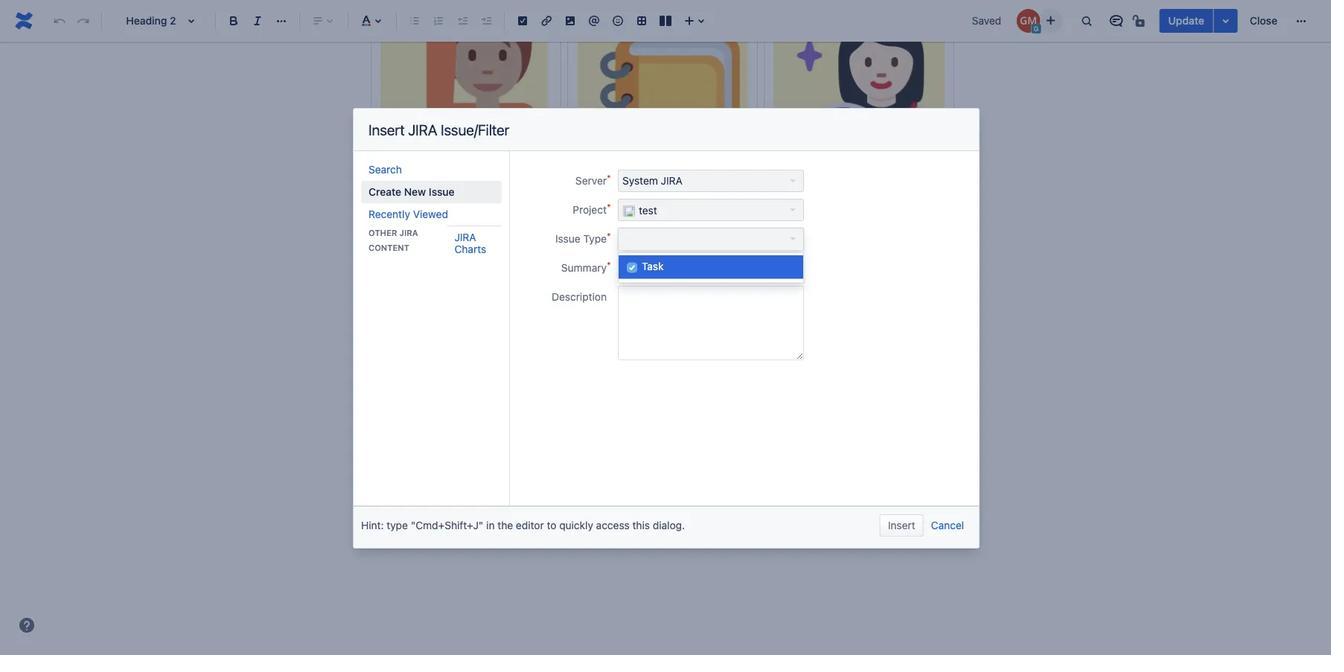 Task type: describe. For each thing, give the bounding box(es) containing it.
1 horizontal spatial issue
[[555, 233, 580, 245]]

editor
[[516, 519, 544, 532]]

undo ⌘z image
[[51, 12, 68, 30]]

post for news
[[476, 367, 499, 381]]

published.
[[811, 272, 866, 287]]

0 horizontal spatial team
[[527, 272, 554, 287]]

update button
[[1159, 9, 1213, 33]]

cancel
[[931, 519, 964, 532]]

meeting notes
[[618, 160, 707, 176]]

will
[[601, 272, 618, 287]]

post for team
[[454, 272, 478, 287]]

insert for insert
[[888, 519, 915, 532]]

close
[[1250, 15, 1278, 27]]

giulia masi image
[[1017, 9, 1040, 33]]

issue/filter
[[441, 121, 509, 138]]

outdent ⇧tab image
[[453, 12, 471, 30]]

jira for other
[[399, 228, 418, 238]]

team inside "create a blog post to share news and announcements with your team and company."
[[744, 367, 770, 381]]

a for create a blog post to share team news. it will automatically appear here once it's published.
[[418, 272, 425, 287]]

create a blog post to share team news. it will automatically appear here once it's published.
[[380, 272, 866, 287]]

content
[[369, 243, 409, 253]]

the
[[498, 519, 513, 532]]

0 vertical spatial and
[[580, 367, 600, 381]]

action item image
[[514, 12, 532, 30]]

create new issue button
[[361, 181, 502, 203]]

system
[[622, 175, 658, 187]]

mention image
[[585, 12, 603, 30]]

insert button
[[880, 514, 924, 537]]

quickly
[[559, 519, 593, 532]]

search
[[369, 163, 402, 176]]

team news
[[380, 244, 450, 260]]

confluence image
[[12, 9, 36, 33]]

this
[[632, 519, 650, 532]]

create for create a blog post to share news and announcements with your team and company.
[[401, 367, 437, 381]]

adjust update settings image
[[1217, 12, 1235, 30]]

confluence image
[[12, 9, 36, 33]]

news inside "create a blog post to share news and announcements with your team and company."
[[549, 367, 577, 381]]

create for create a blog post to share team news. it will automatically appear here once it's published.
[[380, 272, 415, 287]]

0 vertical spatial notes
[[672, 160, 707, 176]]

other jira content
[[369, 228, 418, 253]]

jira for system
[[661, 175, 683, 187]]

onboarding
[[411, 157, 485, 173]]

jira charts button
[[447, 226, 517, 261]]

faqs
[[488, 157, 521, 173]]

hint:
[[361, 519, 384, 532]]

description
[[552, 291, 607, 303]]

blog for create a blog post to share team news. it will automatically appear here once it's published.
[[428, 272, 451, 287]]

emoji image
[[609, 12, 627, 30]]

appear
[[695, 272, 733, 287]]

automatically
[[621, 272, 692, 287]]

system jira link
[[618, 170, 804, 192]]

onboarding faqs
[[411, 157, 521, 173]]

links
[[616, 189, 640, 203]]

once
[[763, 272, 789, 287]]

it
[[591, 272, 598, 287]]

insert jira issue/filter
[[369, 121, 509, 138]]

bullet list ⌘⇧8 image
[[406, 12, 424, 30]]

meeting
[[618, 160, 669, 176]]

dialog.
[[653, 519, 685, 532]]

issue type
[[555, 233, 607, 245]]

it's
[[792, 272, 808, 287]]

recently
[[369, 208, 410, 220]]

new
[[404, 186, 426, 198]]

blog for create a blog post to share news and announcements with your team and company.
[[449, 367, 473, 381]]

1 vertical spatial notes
[[704, 189, 733, 203]]

new
[[490, 185, 512, 200]]

charts
[[454, 243, 486, 255]]

"cmd+shift+j"
[[411, 519, 483, 532]]

your
[[717, 367, 740, 381]]

required image
[[607, 261, 619, 272]]

saved
[[972, 15, 1001, 27]]

insert for insert jira issue/filter
[[369, 121, 405, 138]]

cancel link
[[931, 514, 964, 537]]

link image
[[538, 12, 555, 30]]



Task type: locate. For each thing, give the bounding box(es) containing it.
create inside button
[[369, 186, 401, 198]]

create a blog post to share news and announcements with your team and company.
[[401, 367, 770, 401]]

1 vertical spatial blog
[[449, 367, 473, 381]]

team right your
[[744, 367, 770, 381]]

1 horizontal spatial insert
[[888, 519, 915, 532]]

1 horizontal spatial and
[[580, 367, 600, 381]]

numbered list ⌘⇧7 image
[[430, 12, 447, 30]]

issue left type
[[555, 233, 580, 245]]

blog up company.
[[449, 367, 473, 381]]

for
[[472, 185, 487, 200]]

jira up meeting
[[661, 175, 683, 187]]

add up recently viewed on the left top of page
[[391, 185, 413, 200]]

resources
[[416, 185, 469, 200]]

1 vertical spatial issue
[[555, 233, 580, 245]]

here
[[736, 272, 760, 287]]

insert inside button
[[888, 519, 915, 532]]

in
[[486, 519, 495, 532]]

1 horizontal spatial news
[[549, 367, 577, 381]]

share for team
[[495, 272, 524, 287]]

Description text field
[[618, 286, 804, 360]]

jira for insert
[[408, 121, 437, 138]]

1 horizontal spatial team
[[744, 367, 770, 381]]

0 horizontal spatial issue
[[429, 186, 455, 198]]

create new issue
[[369, 186, 455, 198]]

add for onboarding faqs
[[391, 185, 413, 200]]

Summary text field
[[618, 257, 804, 279]]

0 vertical spatial create
[[369, 186, 401, 198]]

1 vertical spatial a
[[440, 367, 446, 381]]

recently viewed button
[[361, 203, 502, 226]]

team
[[380, 244, 414, 260]]

2 vertical spatial create
[[401, 367, 437, 381]]

add
[[391, 185, 413, 200], [592, 189, 613, 203]]

add image, video, or file image
[[561, 12, 579, 30]]

meeting
[[657, 189, 700, 203]]

1 vertical spatial and
[[401, 387, 421, 401]]

recently viewed
[[369, 208, 448, 220]]

project
[[573, 204, 607, 216]]

0 vertical spatial insert
[[369, 121, 405, 138]]

a up company.
[[440, 367, 446, 381]]

1 vertical spatial news
[[549, 367, 577, 381]]

other
[[369, 228, 397, 238]]

0 vertical spatial news
[[417, 244, 450, 260]]

test
[[639, 205, 657, 217]]

close button
[[1241, 9, 1287, 33]]

insert
[[369, 121, 405, 138], [888, 519, 915, 532]]

jira inside other jira content
[[399, 228, 418, 238]]

jira
[[408, 121, 437, 138], [661, 175, 683, 187], [399, 228, 418, 238], [454, 231, 476, 243]]

system jira
[[622, 175, 683, 187]]

redo ⌘⇧z image
[[74, 12, 92, 30]]

notes up meeting
[[672, 160, 707, 176]]

italic ⌘i image
[[249, 12, 267, 30]]

with
[[691, 367, 714, 381]]

jira down recently viewed button
[[454, 231, 476, 243]]

and left announcements
[[580, 367, 600, 381]]

test link
[[618, 199, 804, 221]]

search button
[[361, 159, 502, 181]]

share
[[495, 272, 524, 287], [516, 367, 546, 381]]

issue inside create new issue button
[[429, 186, 455, 198]]

Main content area, start typing to enter text. text field
[[371, 0, 954, 548]]

0 horizontal spatial a
[[418, 272, 425, 287]]

share inside "create a blog post to share news and announcements with your team and company."
[[516, 367, 546, 381]]

create for create new issue
[[369, 186, 401, 198]]

share for news
[[516, 367, 546, 381]]

1 vertical spatial team
[[744, 367, 770, 381]]

1 vertical spatial share
[[516, 367, 546, 381]]

add resources for new hires
[[391, 185, 541, 200]]

issue down search button
[[429, 186, 455, 198]]

news.
[[557, 272, 588, 287]]

team
[[527, 272, 554, 287], [744, 367, 770, 381]]

jira charts
[[454, 231, 486, 255]]

1 horizontal spatial add
[[592, 189, 613, 203]]

a down team news on the left of page
[[418, 272, 425, 287]]

a for create a blog post to share news and announcements with your team and company.
[[440, 367, 446, 381]]

task
[[642, 260, 664, 272]]

update
[[1168, 15, 1204, 27]]

to
[[643, 189, 654, 203], [481, 272, 492, 287], [502, 367, 513, 381], [547, 519, 556, 532]]

0 vertical spatial blog
[[428, 272, 451, 287]]

news
[[417, 244, 450, 260], [549, 367, 577, 381]]

0 vertical spatial share
[[495, 272, 524, 287]]

team left news.
[[527, 272, 554, 287]]

notes right meeting
[[704, 189, 733, 203]]

0 vertical spatial issue
[[429, 186, 455, 198]]

1 vertical spatial post
[[476, 367, 499, 381]]

create down team
[[380, 272, 415, 287]]

jira inside 'system jira' "link"
[[661, 175, 683, 187]]

create
[[369, 186, 401, 198], [380, 272, 415, 287], [401, 367, 437, 381]]

1 horizontal spatial a
[[440, 367, 446, 381]]

1 vertical spatial create
[[380, 272, 415, 287]]

0 horizontal spatial news
[[417, 244, 450, 260]]

insert up search at the top left of page
[[369, 121, 405, 138]]

blog inside "create a blog post to share news and announcements with your team and company."
[[449, 367, 473, 381]]

jira up search button
[[408, 121, 437, 138]]

type
[[387, 519, 408, 532]]

access
[[596, 519, 630, 532]]

blog down team news on the left of page
[[428, 272, 451, 287]]

indent tab image
[[477, 12, 495, 30]]

and left company.
[[401, 387, 421, 401]]

add for meeting notes
[[592, 189, 613, 203]]

post
[[454, 272, 478, 287], [476, 367, 499, 381]]

company.
[[424, 387, 476, 401]]

0 horizontal spatial add
[[391, 185, 413, 200]]

jira down recently viewed on the left top of page
[[399, 228, 418, 238]]

add links to meeting notes
[[592, 189, 733, 203]]

type
[[583, 233, 607, 245]]

insert left cancel
[[888, 519, 915, 532]]

hires
[[515, 185, 541, 200]]

1 vertical spatial insert
[[888, 519, 915, 532]]

and
[[580, 367, 600, 381], [401, 387, 421, 401]]

bold ⌘b image
[[225, 12, 243, 30]]

layouts image
[[657, 12, 675, 30]]

0 vertical spatial a
[[418, 272, 425, 287]]

to inside "create a blog post to share news and announcements with your team and company."
[[502, 367, 513, 381]]

a inside "create a blog post to share news and announcements with your team and company."
[[440, 367, 446, 381]]

0 vertical spatial team
[[527, 272, 554, 287]]

0 horizontal spatial and
[[401, 387, 421, 401]]

table image
[[633, 12, 651, 30]]

0 horizontal spatial insert
[[369, 121, 405, 138]]

0 vertical spatial post
[[454, 272, 478, 287]]

issue
[[429, 186, 455, 198], [555, 233, 580, 245]]

hint: type "cmd+shift+j" in the editor to quickly access this dialog.
[[361, 519, 685, 532]]

create down search at the top left of page
[[369, 186, 401, 198]]

announcements
[[603, 367, 688, 381]]

blog
[[428, 272, 451, 287], [449, 367, 473, 381]]

server
[[575, 175, 607, 187]]

post inside "create a blog post to share news and announcements with your team and company."
[[476, 367, 499, 381]]

notes
[[672, 160, 707, 176], [704, 189, 733, 203]]

jira inside jira charts
[[454, 231, 476, 243]]

viewed
[[413, 208, 448, 220]]

summary
[[561, 262, 607, 274]]

add up project
[[592, 189, 613, 203]]

a
[[418, 272, 425, 287], [440, 367, 446, 381]]

create up company.
[[401, 367, 437, 381]]

create inside "create a blog post to share news and announcements with your team and company."
[[401, 367, 437, 381]]



Task type: vqa. For each thing, say whether or not it's contained in the screenshot.
type at the left bottom
yes



